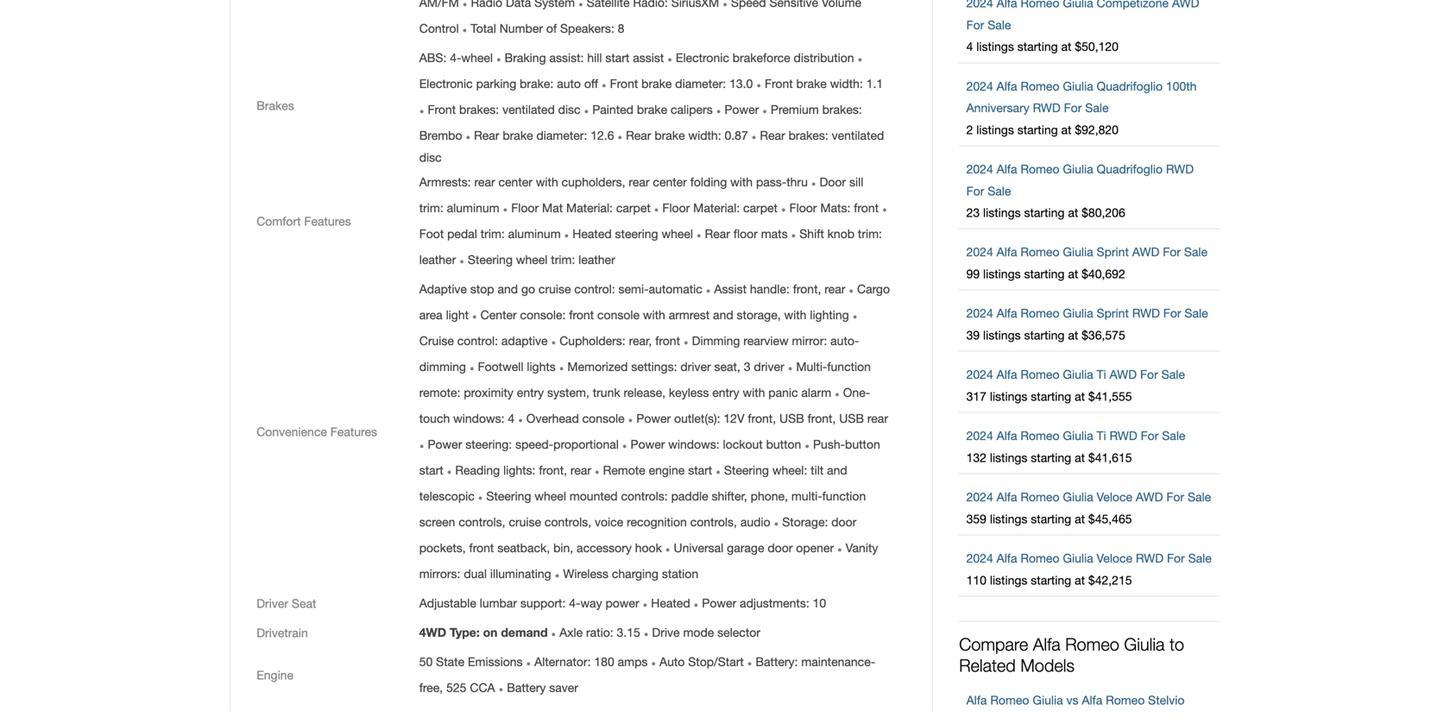 Task type: describe. For each thing, give the bounding box(es) containing it.
brakeforce
[[733, 51, 791, 65]]

· left premium
[[763, 99, 768, 121]]

, left trunk
[[586, 386, 590, 400]]

· up lights at left
[[551, 331, 556, 352]]

· left cargo
[[849, 279, 854, 300]]

adjustments:
[[740, 596, 810, 611]]

· right thru
[[812, 172, 817, 193]]

giulia for 2024 alfa romeo giulia ti rwd for sale 132 listings starting at $41,615
[[1063, 429, 1094, 443]]

total
[[471, 21, 496, 35]]

multi-function screen controls
[[419, 489, 866, 529]]

panic
[[769, 386, 798, 400]]

mode
[[683, 626, 714, 640]]

· up mode
[[694, 593, 699, 615]]

rear inside · overhead console · power outlet(s): 12v front , usb front , usb rear · power steering: speed-proportional · power windows: lockout button ·
[[868, 412, 889, 426]]

premium brakes:
[[771, 102, 862, 117]]

touch
[[419, 412, 450, 426]]

· right lights at left
[[559, 357, 564, 378]]

· right light
[[472, 305, 477, 326]]

lumbar
[[480, 596, 517, 611]]

romeo for 2024 alfa romeo giulia sprint rwd for sale 39 listings starting at $36,575
[[1021, 306, 1060, 321]]

· right hook
[[666, 538, 671, 559]]

99
[[967, 267, 980, 281]]

stop
[[470, 282, 494, 296]]

listings for 2024 alfa romeo giulia sprint awd for sale 99 listings starting at $40,692
[[984, 267, 1021, 281]]

folding
[[691, 175, 727, 189]]

trim: inside door sill trim:
[[419, 201, 444, 215]]

starting inside '2024 alfa romeo giulia quadrifoglio 100th anniversary rwd for sale 2 listings starting at $92,820'
[[1018, 122, 1058, 137]]

· down armrest
[[684, 331, 689, 352]]

competizone
[[1097, 0, 1169, 10]]

front down alarm
[[808, 412, 833, 426]]

at for 317 listings starting at
[[1075, 389, 1086, 404]]

vanity
[[846, 541, 879, 555]]

· right lighting
[[853, 305, 858, 326]]

door inside door pockets
[[832, 515, 857, 529]]

cargo area light
[[419, 282, 890, 322]]

romeo for 2024 alfa romeo giulia sprint awd for sale 99 listings starting at $40,692
[[1021, 245, 1060, 259]]

and inside tilt and telescopic
[[827, 463, 848, 478]]

· up · steering wheel trim: leather
[[564, 224, 569, 245]]

dual
[[464, 567, 487, 581]]

1 carpet from the left
[[616, 201, 651, 215]]

sprint for $40,692
[[1097, 245, 1129, 259]]

· battery saver
[[499, 678, 579, 699]]

· right audio
[[774, 512, 779, 534]]

, inside · footwell lights · memorized settings: driver seat , 3 driver ·
[[737, 360, 741, 374]]

· down touch
[[419, 434, 424, 456]]

1 vertical spatial cruise
[[509, 515, 541, 529]]

for for 2024 alfa romeo giulia sprint awd for sale
[[1163, 245, 1181, 259]]

1 material: from the left
[[567, 201, 613, 215]]

brake down brake:
[[503, 128, 533, 143]]

controls inside multi-function screen controls
[[459, 515, 502, 529]]

· footwell lights · memorized settings: driver seat , 3 driver ·
[[470, 357, 793, 378]]

front up cupholders:
[[569, 308, 594, 322]]

disc inside ventilated disc
[[419, 150, 442, 164]]

for for 2024 alfa romeo giulia quadrifoglio rwd for sale
[[967, 184, 985, 198]]

mirrors:
[[419, 567, 461, 581]]

starting for $40,692
[[1025, 267, 1065, 281]]

0 horizontal spatial aluminum
[[447, 201, 500, 215]]

· left push-
[[805, 434, 810, 456]]

rear inside · floor mat material: carpet · floor material: carpet · floor mats: front · foot pedal trim: aluminum · heated steering wheel · rear floor mats ·
[[705, 227, 731, 241]]

$36,575
[[1082, 328, 1126, 342]]

· down release
[[628, 408, 633, 430]]

, left phone
[[745, 489, 748, 503]]

awd for ti
[[1110, 368, 1137, 382]]

charging
[[612, 567, 659, 581]]

premium
[[771, 102, 819, 117]]

brake down calipers
[[655, 128, 685, 143]]

recognition
[[627, 515, 687, 529]]

awd for veloce
[[1136, 490, 1164, 504]]

ti for awd
[[1097, 368, 1107, 382]]

· up speed-
[[518, 408, 523, 430]]

· up mats
[[781, 198, 786, 219]]

at for 23 listings starting at
[[1069, 205, 1079, 220]]

· rear brake diameter: 12.6 · rear brake width: 0.87 ·
[[466, 125, 757, 147]]

$80,206
[[1082, 205, 1126, 220]]

2 usb from the left
[[840, 412, 864, 426]]

at inside '2024 alfa romeo giulia quadrifoglio 100th anniversary rwd for sale 2 listings starting at $92,820'
[[1062, 122, 1072, 137]]

525
[[447, 681, 467, 695]]

giulia left vs
[[1033, 694, 1064, 708]]

support:
[[521, 596, 566, 611]]

, down handle:
[[778, 308, 781, 322]]

adjustable
[[419, 596, 477, 611]]

vs
[[1067, 694, 1079, 708]]

$92,820
[[1075, 122, 1119, 137]]

giulia for 2024 alfa romeo giulia sprint rwd for sale 39 listings starting at $36,575
[[1063, 306, 1094, 321]]

· right assist
[[668, 47, 673, 69]]

console inside · overhead console · power outlet(s): 12v front , usb front , usb rear · power steering: speed-proportional · power windows: lockout button ·
[[583, 412, 625, 426]]

at for 4 listings starting at
[[1062, 39, 1072, 54]]

armrest
[[669, 308, 710, 322]]

rear right armrests:
[[475, 175, 495, 189]]

engine
[[649, 463, 685, 478]]

rear right 12.6
[[626, 128, 652, 143]]

disc inside abs: 4-wheel · braking assist: hill start assist · electronic brakeforce distribution · electronic parking brake: auto off · front brake diameter: 13.0 · front brake width: 1.1 · front brakes: ventilated disc · painted brake calipers · power ·
[[558, 102, 581, 117]]

with down 3
[[743, 386, 765, 400]]

stelvio
[[1149, 694, 1185, 708]]

brakes: inside abs: 4-wheel · braking assist: hill start assist · electronic brakeforce distribution · electronic parking brake: auto off · front brake diameter: 13.0 · front brake width: 1.1 · front brakes: ventilated disc · painted brake calipers · power ·
[[459, 102, 499, 117]]

speed
[[731, 0, 766, 10]]

listings for 2024 alfa romeo giulia veloce rwd for sale 110 listings starting at $42,215
[[990, 573, 1028, 587]]

2024 alfa romeo giulia competizone awd for sale link
[[967, 0, 1200, 32]]

· left vanity
[[838, 538, 843, 559]]

trim: right "knob"
[[858, 227, 883, 241]]

opener
[[796, 541, 834, 555]]

100th
[[1167, 79, 1197, 93]]

· up mounted
[[595, 460, 600, 482]]

· right calipers
[[716, 99, 721, 121]]

engine
[[257, 668, 294, 683]]

, left 'multi-'
[[785, 489, 788, 503]]

starting for $80,206
[[1025, 205, 1065, 220]]

1 horizontal spatial electronic
[[676, 51, 730, 65]]

· up remote
[[622, 434, 627, 456]]

paddle
[[671, 489, 709, 503]]

· universal garage door opener ·
[[666, 538, 843, 559]]

listings for 2024 alfa romeo giulia competizone awd for sale 4 listings starting at $50,120
[[977, 39, 1015, 54]]

1 usb from the left
[[780, 412, 805, 426]]

rear right brembo
[[474, 128, 500, 143]]

mounted
[[570, 489, 618, 503]]

power inside abs: 4-wheel · braking assist: hill start assist · electronic brakeforce distribution · electronic parking brake: auto off · front brake diameter: 13.0 · front brake width: 1.1 · front brakes: ventilated disc · painted brake calipers · power ·
[[725, 102, 759, 117]]

remote
[[603, 463, 646, 478]]

windows: inside · overhead console · power outlet(s): 12v front , usb front , usb rear · power steering: speed-proportional · power windows: lockout button ·
[[669, 437, 720, 452]]

aluminum inside · floor mat material: carpet · floor material: carpet · floor mats: front · foot pedal trim: aluminum · heated steering wheel · rear floor mats ·
[[508, 227, 561, 241]]

· down bin
[[555, 564, 560, 585]]

seat
[[715, 360, 737, 374]]

2024 for 2024 alfa romeo giulia veloce awd for sale
[[967, 490, 994, 504]]

for for 2024 alfa romeo giulia veloce rwd for sale
[[1167, 551, 1185, 566]]

button inside push-button start
[[845, 437, 881, 452]]

rwd inside '2024 alfa romeo giulia quadrifoglio 100th anniversary rwd for sale 2 listings starting at $92,820'
[[1033, 101, 1061, 115]]

sill
[[850, 175, 864, 189]]

2024 alfa romeo giulia veloce awd for sale 359 listings starting at $45,465
[[967, 490, 1212, 526]]

, left bin
[[547, 541, 550, 555]]

· right off
[[602, 73, 607, 95]]

convenience features
[[257, 425, 377, 439]]

cruise controls , voice recognition controls , audio
[[509, 515, 771, 529]]

· right 12.6
[[618, 125, 623, 147]]

alfa for 2024 alfa romeo giulia veloce awd for sale 359 listings starting at $45,465
[[997, 490, 1018, 504]]

shifter
[[712, 489, 745, 503]]

speed sensitive volume control
[[419, 0, 862, 35]]

, up wireless
[[570, 541, 574, 555]]

· right brembo
[[466, 125, 471, 147]]

trim: inside · floor mat material: carpet · floor material: carpet · floor mats: front · foot pedal trim: aluminum · heated steering wheel · rear floor mats ·
[[481, 227, 505, 241]]

emissions
[[468, 655, 523, 669]]

1 vertical spatial electronic
[[419, 76, 473, 91]]

wheel inside · floor mat material: carpet · floor material: carpet · floor mats: front · foot pedal trim: aluminum · heated steering wheel · rear floor mats ·
[[662, 227, 693, 241]]

one- touch windows:
[[419, 386, 871, 426]]

multi-
[[796, 360, 828, 374]]

front up dual
[[469, 541, 494, 555]]

with left pass-
[[731, 175, 753, 189]]

brakes: for brembo
[[823, 102, 862, 117]]

cruise
[[419, 334, 454, 348]]

power down proximity entry system , trunk release , keyless entry with panic alarm
[[637, 412, 671, 426]]

, up push-
[[833, 412, 836, 426]]

at for 99 listings starting at
[[1069, 267, 1079, 281]]

door inside · universal garage door opener ·
[[768, 541, 793, 555]]

mats
[[761, 227, 788, 241]]

speakers:
[[560, 21, 615, 35]]

, up dual
[[463, 541, 469, 555]]

· right cca
[[499, 678, 504, 699]]

· up telescopic
[[447, 460, 452, 482]]

quadrifoglio for rwd
[[1097, 162, 1163, 176]]

lockout
[[723, 437, 763, 452]]

volume
[[822, 0, 862, 10]]

12v
[[724, 412, 745, 426]]

$40,692
[[1082, 267, 1126, 281]]

awd for sprint
[[1133, 245, 1160, 259]]

rear inside · center console: front console with armrest and storage , with lighting · cruise control: adaptive · cupholders: rear , front ·
[[629, 334, 649, 348]]

· left footwell
[[470, 357, 475, 378]]

· up steering
[[654, 198, 659, 219]]

for for 2024 alfa romeo giulia veloce awd for sale
[[1167, 490, 1185, 504]]

and inside "adaptive stop and go cruise control: semi-automatic · assist handle: front , rear ·"
[[498, 282, 518, 296]]

sale for 2024 alfa romeo giulia veloce awd for sale
[[1188, 490, 1212, 504]]

front up settings:
[[656, 334, 680, 348]]

$45,465
[[1089, 512, 1133, 526]]

starting for $50,120
[[1018, 39, 1058, 54]]

wheel inside abs: 4-wheel · braking assist: hill start assist · electronic brakeforce distribution · electronic parking brake: auto off · front brake diameter: 13.0 · front brake width: 1.1 · front brakes: ventilated disc · painted brake calipers · power ·
[[462, 51, 493, 65]]

· left assist in the top of the page
[[706, 279, 711, 300]]

, left audio
[[734, 515, 737, 529]]

driver seat
[[257, 597, 316, 611]]

alfa for compare alfa romeo giulia to related models
[[1034, 634, 1061, 655]]

listings for 2024 alfa romeo giulia veloce awd for sale 359 listings starting at $45,465
[[990, 512, 1028, 526]]

2024 alfa romeo giulia sprint rwd for sale link
[[967, 306, 1209, 321]]

with up mirror:
[[785, 308, 807, 322]]

width: inside abs: 4-wheel · braking assist: hill start assist · electronic brakeforce distribution · electronic parking brake: auto off · front brake diameter: 13.0 · front brake width: 1.1 · front brakes: ventilated disc · painted brake calipers · power ·
[[830, 76, 863, 91]]

door
[[820, 175, 846, 189]]

handle:
[[750, 282, 790, 296]]

· left mat
[[503, 198, 508, 219]]

proximity
[[464, 386, 514, 400]]

· left battery:
[[748, 652, 753, 673]]

adaptive
[[502, 334, 548, 348]]

, left keyless at the bottom of the page
[[662, 386, 666, 400]]

rear inside · reading lights: front , rear · remote engine start ·
[[571, 463, 592, 478]]

alfa for 2024 alfa romeo giulia sprint rwd for sale 39 listings starting at $36,575
[[997, 306, 1018, 321]]

· up shifter at the bottom of page
[[716, 460, 721, 482]]

brakes: for ventilated disc
[[789, 128, 829, 143]]

assist:
[[550, 51, 584, 65]]

brake down assist
[[642, 76, 672, 91]]

front inside "adaptive stop and go cruise control: semi-automatic · assist handle: front , rear ·"
[[793, 282, 818, 296]]

· left one- on the bottom right of page
[[835, 382, 840, 404]]

with up mat
[[536, 175, 559, 189]]

state
[[436, 655, 465, 669]]

telescopic
[[419, 489, 475, 503]]

audio
[[741, 515, 771, 529]]

alarm
[[802, 386, 832, 400]]

$50,120
[[1075, 39, 1119, 54]]

, inside · reading lights: front , rear · remote engine start ·
[[564, 463, 567, 478]]

giulia for 2024 alfa romeo giulia veloce rwd for sale 110 listings starting at $42,215
[[1063, 551, 1094, 566]]

lights:
[[504, 463, 536, 478]]

console inside · center console: front console with armrest and storage , with lighting · cruise control: adaptive · cupholders: rear , front ·
[[598, 308, 640, 322]]

and inside · center console: front console with armrest and storage , with lighting · cruise control: adaptive · cupholders: rear , front ·
[[713, 308, 734, 322]]

giulia for compare alfa romeo giulia to related models
[[1125, 634, 1165, 655]]

brake up ventilated disc
[[637, 102, 668, 117]]

battery:
[[756, 655, 802, 669]]

tilt
[[811, 463, 824, 478]]

for for 2024 alfa romeo giulia competizone awd for sale
[[967, 18, 985, 32]]

· left axle
[[551, 622, 556, 644]]

mats:
[[821, 201, 851, 215]]

alfa for 2024 alfa romeo giulia ti rwd for sale 132 listings starting at $41,615
[[997, 429, 1018, 443]]

control: inside "adaptive stop and go cruise control: semi-automatic · assist handle: front , rear ·"
[[575, 282, 615, 296]]

romeo for 2024 alfa romeo giulia ti awd for sale 317 listings starting at $41,555
[[1021, 368, 1060, 382]]

· left multi-
[[788, 357, 793, 378]]

alfa for 2024 alfa romeo giulia quadrifoglio 100th anniversary rwd for sale 2 listings starting at $92,820
[[997, 79, 1018, 93]]

ventilated inside ventilated disc
[[832, 128, 885, 143]]

dimming
[[692, 334, 740, 348]]

comfort
[[257, 214, 301, 228]]

leather inside · steering wheel trim: leather
[[579, 253, 616, 267]]

start inside push-button start
[[419, 463, 444, 478]]

width: inside the · rear brake diameter: 12.6 · rear brake width: 0.87 ·
[[689, 128, 722, 143]]

anniversary
[[967, 101, 1030, 115]]

ti for rwd
[[1097, 429, 1107, 443]]

rwd for sprint
[[1133, 306, 1161, 321]]

alfa romeo giulia vs alfa romeo stelvio
[[967, 694, 1185, 708]]

quadrifoglio for 100th
[[1097, 79, 1163, 93]]

$42,215
[[1089, 573, 1133, 587]]

rear down ventilated disc
[[629, 175, 650, 189]]

1 horizontal spatial front
[[610, 76, 638, 91]]

alfa for 2024 alfa romeo giulia sprint awd for sale 99 listings starting at $40,692
[[997, 245, 1018, 259]]

control
[[419, 21, 459, 35]]

wireless
[[563, 567, 609, 581]]

sale for 2024 alfa romeo giulia competizone awd for sale
[[988, 18, 1012, 32]]

2024 alfa romeo giulia quadrifoglio rwd for sale link
[[967, 162, 1194, 198]]

battery
[[507, 681, 546, 695]]

· right "power"
[[643, 593, 648, 615]]

· center console: front console with armrest and storage , with lighting · cruise control: adaptive · cupholders: rear , front ·
[[419, 305, 858, 352]]

1 driver from the left
[[681, 360, 711, 374]]

· up brembo
[[419, 99, 424, 121]]

at for 359 listings starting at
[[1075, 512, 1086, 526]]

on
[[483, 626, 498, 640]]

· right '0.87'
[[752, 125, 757, 147]]

2 material: from the left
[[694, 201, 740, 215]]

· overhead console · power outlet(s): 12v front , usb front , usb rear · power steering: speed-proportional · power windows: lockout button ·
[[419, 408, 889, 456]]

start inside abs: 4-wheel · braking assist: hill start assist · electronic brakeforce distribution · electronic parking brake: auto off · front brake diameter: 13.0 · front brake width: 1.1 · front brakes: ventilated disc · painted brake calipers · power ·
[[606, 51, 630, 65]]



Task type: vqa. For each thing, say whether or not it's contained in the screenshot.


Task type: locate. For each thing, give the bounding box(es) containing it.
0 vertical spatial quadrifoglio
[[1097, 79, 1163, 93]]

0 vertical spatial ti
[[1097, 368, 1107, 382]]

giulia inside 2024 alfa romeo giulia sprint awd for sale 99 listings starting at $40,692
[[1063, 245, 1094, 259]]

0 vertical spatial features
[[304, 214, 351, 228]]

starting for $42,215
[[1031, 573, 1072, 587]]

alfa inside 2024 alfa romeo giulia sprint awd for sale 99 listings starting at $40,692
[[997, 245, 1018, 259]]

listings right 110
[[990, 573, 1028, 587]]

2024 for 2024 alfa romeo giulia sprint rwd for sale
[[967, 306, 994, 321]]

for inside 2024 alfa romeo giulia ti rwd for sale 132 listings starting at $41,615
[[1141, 429, 1159, 443]]

2024 for 2024 alfa romeo giulia competizone awd for sale
[[967, 0, 994, 10]]

0 vertical spatial width:
[[830, 76, 863, 91]]

sale for 2024 alfa romeo giulia ti awd for sale
[[1162, 368, 1186, 382]]

0 horizontal spatial door
[[768, 541, 793, 555]]

0 horizontal spatial button
[[767, 437, 802, 452]]

0 horizontal spatial driver
[[681, 360, 711, 374]]

sprint inside 2024 alfa romeo giulia sprint rwd for sale 39 listings starting at $36,575
[[1097, 306, 1129, 321]]

sale inside '2024 alfa romeo giulia quadrifoglio 100th anniversary rwd for sale 2 listings starting at $92,820'
[[1086, 101, 1109, 115]]

1 horizontal spatial diameter:
[[676, 76, 726, 91]]

for inside 2024 alfa romeo giulia competizone awd for sale 4 listings starting at $50,120
[[967, 18, 985, 32]]

1 floor from the left
[[511, 201, 539, 215]]

1 horizontal spatial center
[[653, 175, 687, 189]]

0 horizontal spatial heated
[[573, 227, 612, 241]]

control: inside · center console: front console with armrest and storage , with lighting · cruise control: adaptive · cupholders: rear , front ·
[[458, 334, 498, 348]]

alfa for 2024 alfa romeo giulia veloce rwd for sale 110 listings starting at $42,215
[[997, 551, 1018, 566]]

and right tilt
[[827, 463, 848, 478]]

1 horizontal spatial width:
[[830, 76, 863, 91]]

at down 2024 alfa romeo giulia veloce awd for sale link
[[1075, 512, 1086, 526]]

, inside "adaptive stop and go cruise control: semi-automatic · assist handle: front , rear ·"
[[818, 282, 822, 296]]

2 carpet from the left
[[744, 201, 778, 215]]

function for multi-
[[823, 489, 866, 503]]

6 2024 from the top
[[967, 368, 994, 382]]

1 horizontal spatial floor
[[663, 201, 690, 215]]

brembo
[[419, 128, 462, 143]]

floor down armrests: rear center with cupholders , rear center folding with pass-thru · on the top of the page
[[663, 201, 690, 215]]

quadrifoglio up $80,206 at the right of the page
[[1097, 162, 1163, 176]]

width: down calipers
[[689, 128, 722, 143]]

awd right competizone
[[1173, 0, 1200, 10]]

quadrifoglio inside 2024 alfa romeo giulia quadrifoglio rwd for sale 23 listings starting at $80,206
[[1097, 162, 1163, 176]]

2024 for 2024 alfa romeo giulia ti rwd for sale
[[967, 429, 994, 443]]

1 ti from the top
[[1097, 368, 1107, 382]]

button down one- on the bottom right of page
[[845, 437, 881, 452]]

2024 alfa romeo giulia competizone awd for sale 4 listings starting at $50,120
[[967, 0, 1200, 54]]

1 vertical spatial veloce
[[1097, 551, 1133, 566]]

for for 2024 alfa romeo giulia sprint rwd for sale
[[1164, 306, 1182, 321]]

5 2024 from the top
[[967, 306, 994, 321]]

listings inside 2024 alfa romeo giulia ti awd for sale 317 listings starting at $41,555
[[990, 389, 1028, 404]]

awd inside 2024 alfa romeo giulia sprint awd for sale 99 listings starting at $40,692
[[1133, 245, 1160, 259]]

sale for 2024 alfa romeo giulia sprint awd for sale
[[1185, 245, 1208, 259]]

2 veloce from the top
[[1097, 551, 1133, 566]]

0 vertical spatial console
[[598, 308, 640, 322]]

· left the shift
[[791, 224, 797, 245]]

· down the reading
[[478, 486, 483, 508]]

4 up anniversary
[[967, 39, 974, 54]]

shift knob trim:
[[800, 227, 883, 241]]

romeo for 2024 alfa romeo giulia veloce rwd for sale 110 listings starting at $42,215
[[1021, 551, 1060, 566]]

· reading lights: front , rear · remote engine start ·
[[447, 460, 721, 482]]

2 horizontal spatial and
[[827, 463, 848, 478]]

525 cca
[[447, 681, 495, 695]]

giulia up '$42,215'
[[1063, 551, 1094, 566]]

auto
[[660, 655, 685, 669]]

sale inside 2024 alfa romeo giulia veloce rwd for sale 110 listings starting at $42,215
[[1189, 551, 1212, 566]]

starting inside 2024 alfa romeo giulia ti awd for sale 317 listings starting at $41,555
[[1031, 389, 1072, 404]]

listings inside '2024 alfa romeo giulia quadrifoglio 100th anniversary rwd for sale 2 listings starting at $92,820'
[[977, 122, 1015, 137]]

windows: inside one- touch windows:
[[453, 412, 505, 426]]

electronic down abs:
[[419, 76, 473, 91]]

1 vertical spatial diameter:
[[537, 128, 588, 143]]

0 horizontal spatial electronic
[[419, 76, 473, 91]]

3 floor from the left
[[790, 201, 817, 215]]

driver up keyless at the bottom of the page
[[681, 360, 711, 374]]

for
[[967, 18, 985, 32], [1064, 101, 1082, 115], [967, 184, 985, 198], [1163, 245, 1181, 259], [1164, 306, 1182, 321], [1141, 368, 1159, 382], [1141, 429, 1159, 443], [1167, 490, 1185, 504], [1167, 551, 1185, 566]]

0 vertical spatial sprint
[[1097, 245, 1129, 259]]

rwd up $41,615
[[1110, 429, 1138, 443]]

sale inside 2024 alfa romeo giulia quadrifoglio rwd for sale 23 listings starting at $80,206
[[988, 184, 1012, 198]]

0 horizontal spatial 4-
[[450, 51, 462, 65]]

1 vertical spatial features
[[331, 425, 377, 439]]

alfa for 2024 alfa romeo giulia quadrifoglio rwd for sale 23 listings starting at $80,206
[[997, 162, 1018, 176]]

front up lighting
[[793, 282, 818, 296]]

maintenance- free
[[419, 655, 876, 695]]

8 2024 from the top
[[967, 490, 994, 504]]

2024 inside 2024 alfa romeo giulia veloce rwd for sale 110 listings starting at $42,215
[[967, 551, 994, 566]]

rear up · footwell lights · memorized settings: driver seat , 3 driver ·
[[629, 334, 649, 348]]

related
[[960, 656, 1016, 676]]

mat
[[542, 201, 563, 215]]

for for 2024 alfa romeo giulia ti rwd for sale
[[1141, 429, 1159, 443]]

, down panic
[[773, 412, 776, 426]]

listings inside 2024 alfa romeo giulia quadrifoglio rwd for sale 23 listings starting at $80,206
[[984, 205, 1021, 220]]

2 floor from the left
[[663, 201, 690, 215]]

1 horizontal spatial windows:
[[669, 437, 720, 452]]

1 center from the left
[[499, 175, 533, 189]]

1 horizontal spatial aluminum
[[508, 227, 561, 241]]

1 vertical spatial console
[[583, 412, 625, 426]]

2024 for 2024 alfa romeo giulia ti awd for sale
[[967, 368, 994, 382]]

2 horizontal spatial floor
[[790, 201, 817, 215]]

0 vertical spatial aluminum
[[447, 201, 500, 215]]

1 vertical spatial 4-
[[569, 596, 581, 611]]

1 horizontal spatial controls
[[545, 515, 588, 529]]

awd inside 2024 alfa romeo giulia competizone awd for sale 4 listings starting at $50,120
[[1173, 0, 1200, 10]]

demand
[[501, 626, 548, 640]]

with down "adaptive stop and go cruise control: semi-automatic · assist handle: front , rear ·"
[[643, 308, 666, 322]]

listings for 2024 alfa romeo giulia sprint rwd for sale 39 listings starting at $36,575
[[984, 328, 1021, 342]]

cruise inside "adaptive stop and go cruise control: semi-automatic · assist handle: front , rear ·"
[[539, 282, 571, 296]]

disc
[[558, 102, 581, 117], [419, 150, 442, 164]]

2 quadrifoglio from the top
[[1097, 162, 1163, 176]]

center
[[499, 175, 533, 189], [653, 175, 687, 189]]

2 button from the left
[[845, 437, 881, 452]]

2
[[967, 122, 974, 137]]

semi-
[[619, 282, 649, 296]]

entry down seat
[[713, 386, 740, 400]]

2 vertical spatial and
[[827, 463, 848, 478]]

leather down steering
[[579, 253, 616, 267]]

selector
[[718, 626, 761, 640]]

alfa inside 2024 alfa romeo giulia quadrifoglio rwd for sale 23 listings starting at $80,206
[[997, 162, 1018, 176]]

0 horizontal spatial width:
[[689, 128, 722, 143]]

0 horizontal spatial floor
[[511, 201, 539, 215]]

alfa
[[997, 0, 1018, 10], [997, 79, 1018, 93], [997, 162, 1018, 176], [997, 245, 1018, 259], [997, 306, 1018, 321], [997, 368, 1018, 382], [997, 429, 1018, 443], [997, 490, 1018, 504], [997, 551, 1018, 566], [1034, 634, 1061, 655], [967, 694, 987, 708], [1082, 694, 1103, 708]]

1 vertical spatial windows:
[[669, 437, 720, 452]]

rwd for ti
[[1110, 429, 1138, 443]]

trim: inside · steering wheel trim: leather
[[551, 253, 575, 267]]

, down state
[[440, 681, 447, 695]]

starting inside 2024 alfa romeo giulia quadrifoglio rwd for sale 23 listings starting at $80,206
[[1025, 205, 1065, 220]]

0 horizontal spatial center
[[499, 175, 533, 189]]

controls up front seatback , bin , accessory hook
[[545, 515, 588, 529]]

starting inside 2024 alfa romeo giulia sprint rwd for sale 39 listings starting at $36,575
[[1025, 328, 1065, 342]]

features for convenience features
[[331, 425, 377, 439]]

1 vertical spatial sprint
[[1097, 306, 1129, 321]]

0 horizontal spatial windows:
[[453, 412, 505, 426]]

start inside · reading lights: front , rear · remote engine start ·
[[688, 463, 713, 478]]

0 vertical spatial cruise
[[539, 282, 571, 296]]

ti inside 2024 alfa romeo giulia ti rwd for sale 132 listings starting at $41,615
[[1097, 429, 1107, 443]]

sale inside 2024 alfa romeo giulia sprint rwd for sale 39 listings starting at $36,575
[[1185, 306, 1209, 321]]

door right the garage
[[768, 541, 793, 555]]

power up engine
[[631, 437, 665, 452]]

sale inside 2024 alfa romeo giulia sprint awd for sale 99 listings starting at $40,692
[[1185, 245, 1208, 259]]

rear down premium
[[760, 128, 786, 143]]

start up telescopic
[[419, 463, 444, 478]]

, up seatback
[[502, 515, 509, 529]]

accessory
[[577, 541, 632, 555]]

alfa for 2024 alfa romeo giulia competizone awd for sale 4 listings starting at $50,120
[[997, 0, 1018, 10]]

sale for 2024 alfa romeo giulia ti rwd for sale
[[1163, 429, 1186, 443]]

button inside · overhead console · power outlet(s): 12v front , usb front , usb rear · power steering: speed-proportional · power windows: lockout button ·
[[767, 437, 802, 452]]

1 entry from the left
[[517, 386, 544, 400]]

dimming
[[419, 360, 466, 374]]

0 horizontal spatial usb
[[780, 412, 805, 426]]

giulia for 2024 alfa romeo giulia ti awd for sale 317 listings starting at $41,555
[[1063, 368, 1094, 382]]

proximity entry system , trunk release , keyless entry with panic alarm
[[464, 386, 832, 400]]

0 horizontal spatial front
[[428, 102, 456, 117]]

giulia down $50,120 on the top right of the page
[[1063, 79, 1094, 93]]

giulia for 2024 alfa romeo giulia quadrifoglio 100th anniversary rwd for sale 2 listings starting at $92,820
[[1063, 79, 1094, 93]]

function inside multi-function screen controls
[[823, 489, 866, 503]]

sale inside 2024 alfa romeo giulia ti rwd for sale 132 listings starting at $41,615
[[1163, 429, 1186, 443]]

bin
[[554, 541, 570, 555]]

power down touch
[[428, 437, 462, 452]]

starting for $41,615
[[1031, 451, 1072, 465]]

· right distribution
[[858, 47, 863, 69]]

giulia for 2024 alfa romeo giulia competizone awd for sale 4 listings starting at $50,120
[[1063, 0, 1094, 10]]

1 horizontal spatial carpet
[[744, 201, 778, 215]]

1 sprint from the top
[[1097, 245, 1129, 259]]

steering for steering wheel mounted controls: paddle shifter , phone ,
[[487, 489, 532, 503]]

alfa inside compare alfa romeo giulia to related models
[[1034, 634, 1061, 655]]

0 vertical spatial heated
[[573, 227, 612, 241]]

alfa inside '2024 alfa romeo giulia quadrifoglio 100th anniversary rwd for sale 2 listings starting at $92,820'
[[997, 79, 1018, 93]]

multi-function remote:
[[419, 360, 871, 400]]

starting inside 2024 alfa romeo giulia veloce rwd for sale 110 listings starting at $42,215
[[1031, 573, 1072, 587]]

0 horizontal spatial material:
[[567, 201, 613, 215]]

at inside 2024 alfa romeo giulia competizone awd for sale 4 listings starting at $50,120
[[1062, 39, 1072, 54]]

disc down brembo
[[419, 150, 442, 164]]

starting for $36,575
[[1025, 328, 1065, 342]]

2024 for 2024 alfa romeo giulia quadrifoglio 100th anniversary rwd for sale
[[967, 79, 994, 93]]

2 horizontal spatial start
[[688, 463, 713, 478]]

brakes
[[257, 98, 294, 113]]

diameter: inside abs: 4-wheel · braking assist: hill start assist · electronic brakeforce distribution · electronic parking brake: auto off · front brake diameter: 13.0 · front brake width: 1.1 · front brakes: ventilated disc · painted brake calipers · power ·
[[676, 76, 726, 91]]

4
[[967, 39, 974, 54], [508, 412, 515, 426]]

1 vertical spatial heated
[[651, 596, 691, 611]]

1 vertical spatial width:
[[689, 128, 722, 143]]

rear down one- on the bottom right of page
[[868, 412, 889, 426]]

2 2024 from the top
[[967, 79, 994, 93]]

ventilated inside abs: 4-wheel · braking assist: hill start assist · electronic brakeforce distribution · electronic parking brake: auto off · front brake diameter: 13.0 · front brake width: 1.1 · front brakes: ventilated disc · painted brake calipers · power ·
[[503, 102, 555, 117]]

rwd for quadrifoglio
[[1167, 162, 1194, 176]]

0 vertical spatial control:
[[575, 282, 615, 296]]

front down sill
[[854, 201, 879, 215]]

1 controls from the left
[[459, 515, 502, 529]]

2024 inside the 2024 alfa romeo giulia veloce awd for sale 359 listings starting at $45,465
[[967, 490, 994, 504]]

1 vertical spatial 4
[[508, 412, 515, 426]]

function inside multi-function remote:
[[828, 360, 871, 374]]

· left floor
[[697, 224, 702, 245]]

giulia inside 2024 alfa romeo giulia ti rwd for sale 132 listings starting at $41,615
[[1063, 429, 1094, 443]]

listings inside 2024 alfa romeo giulia competizone awd for sale 4 listings starting at $50,120
[[977, 39, 1015, 54]]

2024 alfa romeo giulia sprint awd for sale 99 listings starting at $40,692
[[967, 245, 1208, 281]]

listings for 2024 alfa romeo giulia quadrifoglio rwd for sale 23 listings starting at $80,206
[[984, 205, 1021, 220]]

romeo inside '2024 alfa romeo giulia quadrifoglio 100th anniversary rwd for sale 2 listings starting at $92,820'
[[1021, 79, 1060, 93]]

pass-
[[756, 175, 787, 189]]

1 horizontal spatial door
[[832, 515, 857, 529]]

electronic up calipers
[[676, 51, 730, 65]]

function for multi-
[[828, 360, 871, 374]]

0 horizontal spatial start
[[419, 463, 444, 478]]

1 vertical spatial ti
[[1097, 429, 1107, 443]]

0 horizontal spatial control:
[[458, 334, 498, 348]]

brake:
[[520, 76, 554, 91]]

station
[[662, 567, 699, 581]]

quadrifoglio
[[1097, 79, 1163, 93], [1097, 162, 1163, 176]]

, down proportional
[[564, 463, 567, 478]]

starting for $41,555
[[1031, 389, 1072, 404]]

at inside 2024 alfa romeo giulia sprint rwd for sale 39 listings starting at $36,575
[[1069, 328, 1079, 342]]

starting for $45,465
[[1031, 512, 1072, 526]]

2024 inside '2024 alfa romeo giulia quadrifoglio 100th anniversary rwd for sale 2 listings starting at $92,820'
[[967, 79, 994, 93]]

0 vertical spatial electronic
[[676, 51, 730, 65]]

trim: down mat
[[551, 253, 575, 267]]

0 vertical spatial steering
[[468, 253, 513, 267]]

center left folding
[[653, 175, 687, 189]]

4 inside 2024 alfa romeo giulia competizone awd for sale 4 listings starting at $50,120
[[967, 39, 974, 54]]

1 horizontal spatial 4
[[967, 39, 974, 54]]

carpet
[[616, 201, 651, 215], [744, 201, 778, 215]]

floor
[[734, 227, 758, 241]]

ti
[[1097, 368, 1107, 382], [1097, 429, 1107, 443]]

center right armrests:
[[499, 175, 533, 189]]

2 driver from the left
[[754, 360, 785, 374]]

starting inside 2024 alfa romeo giulia ti rwd for sale 132 listings starting at $41,615
[[1031, 451, 1072, 465]]

sale for 2024 alfa romeo giulia sprint rwd for sale
[[1185, 306, 1209, 321]]

1 horizontal spatial button
[[845, 437, 881, 452]]

rwd
[[1033, 101, 1061, 115], [1167, 162, 1194, 176], [1133, 306, 1161, 321], [1110, 429, 1138, 443], [1136, 551, 1164, 566]]

2 controls from the left
[[545, 515, 588, 529]]

0 horizontal spatial disc
[[419, 150, 442, 164]]

0 vertical spatial windows:
[[453, 412, 505, 426]]

alfa inside 2024 alfa romeo giulia veloce rwd for sale 110 listings starting at $42,215
[[997, 551, 1018, 566]]

aluminum up pedal at the top left of page
[[447, 201, 500, 215]]

giulia inside 2024 alfa romeo giulia veloce rwd for sale 110 listings starting at $42,215
[[1063, 551, 1094, 566]]

1 veloce from the top
[[1097, 490, 1133, 504]]

giulia for 2024 alfa romeo giulia veloce awd for sale 359 listings starting at $45,465
[[1063, 490, 1094, 504]]

0 vertical spatial 4
[[967, 39, 974, 54]]

2024 alfa romeo giulia ti rwd for sale link
[[967, 429, 1186, 443]]

giulia up $50,120 on the top right of the page
[[1063, 0, 1094, 10]]

starting down 2024 alfa romeo giulia quadrifoglio rwd for sale link
[[1025, 205, 1065, 220]]

brake up premium brakes:
[[797, 76, 827, 91]]

alfa inside 2024 alfa romeo giulia ti rwd for sale 132 listings starting at $41,615
[[997, 429, 1018, 443]]

giulia inside 2024 alfa romeo giulia competizone awd for sale 4 listings starting at $50,120
[[1063, 0, 1094, 10]]

front inside · floor mat material: carpet · floor material: carpet · floor mats: front · foot pedal trim: aluminum · heated steering wheel · rear floor mats ·
[[854, 201, 879, 215]]

· left auto
[[651, 652, 656, 673]]

1 horizontal spatial ventilated
[[832, 128, 885, 143]]

3 2024 from the top
[[967, 162, 994, 176]]

auto-
[[831, 334, 860, 348]]

romeo inside 2024 alfa romeo giulia quadrifoglio rwd for sale 23 listings starting at $80,206
[[1021, 162, 1060, 176]]

2 horizontal spatial controls
[[691, 515, 734, 529]]

0 vertical spatial ventilated
[[503, 102, 555, 117]]

0 horizontal spatial leather
[[419, 253, 456, 267]]

$41,615
[[1089, 451, 1133, 465]]

9 2024 from the top
[[967, 551, 994, 566]]

· down pedal at the top left of page
[[460, 249, 465, 271]]

listings for 2024 alfa romeo giulia ti awd for sale 317 listings starting at $41,555
[[990, 389, 1028, 404]]

· up battery
[[526, 652, 531, 673]]

starting down the 2024 alfa romeo giulia competizone awd for sale link
[[1018, 39, 1058, 54]]

romeo inside 2024 alfa romeo giulia ti rwd for sale 132 listings starting at $41,615
[[1021, 429, 1060, 443]]

at inside 2024 alfa romeo giulia sprint awd for sale 99 listings starting at $40,692
[[1069, 267, 1079, 281]]

heated inside "adjustable lumbar support: 4-way power · heated · power adjustments: 10"
[[651, 596, 691, 611]]

2 leather from the left
[[579, 253, 616, 267]]

giulia inside the 2024 alfa romeo giulia veloce awd for sale 359 listings starting at $45,465
[[1063, 490, 1094, 504]]

0 vertical spatial 4-
[[450, 51, 462, 65]]

adaptive
[[419, 282, 467, 296]]

awd for competizone
[[1173, 0, 1200, 10]]

phone
[[751, 489, 785, 503]]

wheel
[[462, 51, 493, 65], [662, 227, 693, 241], [516, 253, 548, 267], [535, 489, 566, 503]]

rear left floor
[[705, 227, 731, 241]]

of
[[547, 21, 557, 35]]

1 vertical spatial control:
[[458, 334, 498, 348]]

diameter: inside the · rear brake diameter: 12.6 · rear brake width: 0.87 ·
[[537, 128, 588, 143]]

ti up $41,615
[[1097, 429, 1107, 443]]

1 vertical spatial and
[[713, 308, 734, 322]]

1 vertical spatial ventilated
[[832, 128, 885, 143]]

features for comfort features
[[304, 214, 351, 228]]

romeo for 2024 alfa romeo giulia quadrifoglio rwd for sale 23 listings starting at $80,206
[[1021, 162, 1060, 176]]

1 horizontal spatial leather
[[579, 253, 616, 267]]

· right 13.0
[[757, 73, 762, 95]]

keyless
[[669, 386, 709, 400]]

romeo inside compare alfa romeo giulia to related models
[[1066, 634, 1120, 655]]

cruise right go
[[539, 282, 571, 296]]

rwd inside 2024 alfa romeo giulia sprint rwd for sale 39 listings starting at $36,575
[[1133, 306, 1161, 321]]

3.15
[[617, 626, 641, 640]]

for inside 2024 alfa romeo giulia veloce rwd for sale 110 listings starting at $42,215
[[1167, 551, 1185, 566]]

steering inside · steering wheel trim: leather
[[468, 253, 513, 267]]

for inside 2024 alfa romeo giulia ti awd for sale 317 listings starting at $41,555
[[1141, 368, 1159, 382]]

sale for 2024 alfa romeo giulia quadrifoglio rwd for sale
[[988, 184, 1012, 198]]

2024 for 2024 alfa romeo giulia veloce rwd for sale
[[967, 551, 994, 566]]

front inside · reading lights: front , rear · remote engine start ·
[[539, 463, 564, 478]]

0 vertical spatial and
[[498, 282, 518, 296]]

2024 for 2024 alfa romeo giulia sprint awd for sale
[[967, 245, 994, 259]]

1 horizontal spatial driver
[[754, 360, 785, 374]]

1 button from the left
[[767, 437, 802, 452]]

1 horizontal spatial material:
[[694, 201, 740, 215]]

listings up anniversary
[[977, 39, 1015, 54]]

, left voice
[[588, 515, 592, 529]]

1 vertical spatial steering
[[724, 463, 769, 478]]

heated inside · floor mat material: carpet · floor material: carpet · floor mats: front · foot pedal trim: aluminum · heated steering wheel · rear floor mats ·
[[573, 227, 612, 241]]

sprint for $36,575
[[1097, 306, 1129, 321]]

giulia for 2024 alfa romeo giulia quadrifoglio rwd for sale 23 listings starting at $80,206
[[1063, 162, 1094, 176]]

braking
[[505, 51, 546, 65]]

front right the '12v'
[[748, 412, 773, 426]]

at down 2024 alfa romeo giulia veloce rwd for sale link
[[1075, 573, 1086, 587]]

rear
[[474, 128, 500, 143], [626, 128, 652, 143], [760, 128, 786, 143], [705, 227, 731, 241]]

7 2024 from the top
[[967, 429, 994, 443]]

1 2024 from the top
[[967, 0, 994, 10]]

0 horizontal spatial controls
[[459, 515, 502, 529]]

rwd for veloce
[[1136, 551, 1164, 566]]

brakes: right premium
[[823, 102, 862, 117]]

way
[[581, 596, 602, 611]]

1 horizontal spatial entry
[[713, 386, 740, 400]]

alfa inside 2024 alfa romeo giulia competizone awd for sale 4 listings starting at $50,120
[[997, 0, 1018, 10]]

wheel inside · steering wheel trim: leather
[[516, 253, 548, 267]]

multi-
[[792, 489, 823, 503]]

· right the 3.15 on the left of the page
[[644, 622, 649, 644]]

sale inside 2024 alfa romeo giulia ti awd for sale 317 listings starting at $41,555
[[1162, 368, 1186, 382]]

romeo for 2024 alfa romeo giulia ti rwd for sale 132 listings starting at $41,615
[[1021, 429, 1060, 443]]

0 horizontal spatial entry
[[517, 386, 544, 400]]

pedal
[[447, 227, 477, 241]]

0 vertical spatial veloce
[[1097, 490, 1133, 504]]

at left $50,120 on the top right of the page
[[1062, 39, 1072, 54]]

4- inside abs: 4-wheel · braking assist: hill start assist · electronic brakeforce distribution · electronic parking brake: auto off · front brake diameter: 13.0 · front brake width: 1.1 · front brakes: ventilated disc · painted brake calipers · power ·
[[450, 51, 462, 65]]

veloce for awd
[[1097, 490, 1133, 504]]

at for 132 listings starting at
[[1075, 451, 1086, 465]]

2 center from the left
[[653, 175, 687, 189]]

0 horizontal spatial and
[[498, 282, 518, 296]]

, left 3
[[737, 360, 741, 374]]

at for 39 listings starting at
[[1069, 328, 1079, 342]]

sprint
[[1097, 245, 1129, 259], [1097, 306, 1129, 321]]

giulia inside compare alfa romeo giulia to related models
[[1125, 634, 1165, 655]]

romeo for compare alfa romeo giulia to related models
[[1066, 634, 1120, 655]]

steering for steering wheel:
[[724, 463, 769, 478]]

1 vertical spatial disc
[[419, 150, 442, 164]]

4- inside "adjustable lumbar support: 4-way power · heated · power adjustments: 10"
[[569, 596, 581, 611]]

1 horizontal spatial and
[[713, 308, 734, 322]]

starting down 2024 alfa romeo giulia veloce awd for sale link
[[1031, 512, 1072, 526]]

giulia for 2024 alfa romeo giulia sprint awd for sale 99 listings starting at $40,692
[[1063, 245, 1094, 259]]

romeo for 2024 alfa romeo giulia veloce awd for sale 359 listings starting at $45,465
[[1021, 490, 1060, 504]]

starting down 2024 alfa romeo giulia sprint rwd for sale link
[[1025, 328, 1065, 342]]

, inside armrests: rear center with cupholders , rear center folding with pass-thru ·
[[622, 175, 626, 189]]

1 quadrifoglio from the top
[[1097, 79, 1163, 93]]

dimming rearview mirror:
[[692, 334, 831, 348]]

· right mats:
[[883, 198, 888, 219]]

2 entry from the left
[[713, 386, 740, 400]]

for for 2024 alfa romeo giulia ti awd for sale
[[1141, 368, 1159, 382]]

359
[[967, 512, 987, 526]]

listings inside 2024 alfa romeo giulia ti rwd for sale 132 listings starting at $41,615
[[990, 451, 1028, 465]]

veloce for rwd
[[1097, 551, 1133, 566]]

giulia up $40,692
[[1063, 245, 1094, 259]]

electronic
[[676, 51, 730, 65], [419, 76, 473, 91]]

rear down proportional
[[571, 463, 592, 478]]

door pockets
[[419, 515, 857, 555]]

usb down panic
[[780, 412, 805, 426]]

1 vertical spatial door
[[768, 541, 793, 555]]

rear
[[475, 175, 495, 189], [629, 175, 650, 189], [825, 282, 846, 296], [629, 334, 649, 348], [868, 412, 889, 426], [571, 463, 592, 478]]

2024 for 2024 alfa romeo giulia quadrifoglio rwd for sale
[[967, 162, 994, 176]]

mirror:
[[792, 334, 828, 348]]

· left painted
[[584, 99, 589, 121]]

0 vertical spatial diameter:
[[676, 76, 726, 91]]

listings
[[977, 39, 1015, 54], [977, 122, 1015, 137], [984, 205, 1021, 220], [984, 267, 1021, 281], [984, 328, 1021, 342], [990, 389, 1028, 404], [990, 451, 1028, 465], [990, 512, 1028, 526], [990, 573, 1028, 587]]

1 vertical spatial quadrifoglio
[[1097, 162, 1163, 176]]

3 controls from the left
[[691, 515, 734, 529]]

garage
[[727, 541, 765, 555]]

light
[[446, 308, 469, 322]]

front seatback , bin , accessory hook
[[469, 541, 662, 555]]

alfa for 2024 alfa romeo giulia ti awd for sale 317 listings starting at $41,555
[[997, 368, 1018, 382]]

veloce up the $45,465
[[1097, 490, 1133, 504]]

0 vertical spatial function
[[828, 360, 871, 374]]

2 sprint from the top
[[1097, 306, 1129, 321]]

1 horizontal spatial usb
[[840, 412, 864, 426]]

2 horizontal spatial front
[[765, 76, 793, 91]]

automatic
[[649, 282, 703, 296]]

12.6
[[591, 128, 614, 143]]

for inside '2024 alfa romeo giulia quadrifoglio 100th anniversary rwd for sale 2 listings starting at $92,820'
[[1064, 101, 1082, 115]]

0 vertical spatial disc
[[558, 102, 581, 117]]

ti inside 2024 alfa romeo giulia ti awd for sale 317 listings starting at $41,555
[[1097, 368, 1107, 382]]

1 horizontal spatial disc
[[558, 102, 581, 117]]

giulia
[[1063, 0, 1094, 10], [1063, 79, 1094, 93], [1063, 162, 1094, 176], [1063, 245, 1094, 259], [1063, 306, 1094, 321], [1063, 368, 1094, 382], [1063, 429, 1094, 443], [1063, 490, 1094, 504], [1063, 551, 1094, 566], [1125, 634, 1165, 655], [1033, 694, 1064, 708]]

2024 alfa romeo giulia quadrifoglio 100th anniversary rwd for sale link
[[967, 79, 1197, 115]]

giulia inside 2024 alfa romeo giulia ti awd for sale 317 listings starting at $41,555
[[1063, 368, 1094, 382]]

listings right 99 at the top of the page
[[984, 267, 1021, 281]]

0 vertical spatial door
[[832, 515, 857, 529]]

and left go
[[498, 282, 518, 296]]

power inside "adjustable lumbar support: 4-way power · heated · power adjustments: 10"
[[702, 596, 737, 611]]

1 horizontal spatial control:
[[575, 282, 615, 296]]

, up settings:
[[649, 334, 652, 348]]

controls down telescopic
[[459, 515, 502, 529]]

4 2024 from the top
[[967, 245, 994, 259]]

giulia up "$41,555"
[[1063, 368, 1094, 382]]

at inside 2024 alfa romeo giulia quadrifoglio rwd for sale 23 listings starting at $80,206
[[1069, 205, 1079, 220]]

listings right the 39
[[984, 328, 1021, 342]]

outlet(s):
[[675, 412, 721, 426]]

sale for 2024 alfa romeo giulia veloce rwd for sale
[[1189, 551, 1212, 566]]

area
[[419, 308, 443, 322]]

console down semi-
[[598, 308, 640, 322]]

diameter: left 12.6
[[537, 128, 588, 143]]

painted
[[593, 102, 634, 117]]

0 horizontal spatial ventilated
[[503, 102, 555, 117]]

1 horizontal spatial 4-
[[569, 596, 581, 611]]

listings inside 2024 alfa romeo giulia sprint rwd for sale 39 listings starting at $36,575
[[984, 328, 1021, 342]]

0 horizontal spatial carpet
[[616, 201, 651, 215]]

trunk
[[593, 386, 621, 400]]

· total number of speakers: 8
[[462, 18, 625, 40]]

rear inside "adaptive stop and go cruise control: semi-automatic · assist handle: front , rear ·"
[[825, 282, 846, 296]]

romeo for 2024 alfa romeo giulia competizone awd for sale 4 listings starting at $50,120
[[1021, 0, 1060, 10]]

$41,555
[[1089, 389, 1133, 404]]

function down auto-
[[828, 360, 871, 374]]

giulia down $92,820
[[1063, 162, 1094, 176]]

carpet up steering
[[616, 201, 651, 215]]

132
[[967, 451, 987, 465]]

1 vertical spatial aluminum
[[508, 227, 561, 241]]

1 horizontal spatial start
[[606, 51, 630, 65]]

power
[[606, 596, 640, 611]]

listings for 2024 alfa romeo giulia ti rwd for sale 132 listings starting at $41,615
[[990, 451, 1028, 465]]

storage
[[737, 308, 778, 322]]

front up premium
[[765, 76, 793, 91]]

romeo for 2024 alfa romeo giulia quadrifoglio 100th anniversary rwd for sale 2 listings starting at $92,820
[[1021, 79, 1060, 93]]

at for 110 listings starting at
[[1075, 573, 1086, 587]]

2024 alfa romeo giulia sprint rwd for sale 39 listings starting at $36,575
[[967, 306, 1209, 342]]

· left total
[[462, 18, 467, 40]]

2 vertical spatial steering
[[487, 489, 532, 503]]

quadrifoglio inside '2024 alfa romeo giulia quadrifoglio 100th anniversary rwd for sale 2 listings starting at $92,820'
[[1097, 79, 1163, 93]]

heated left steering
[[573, 227, 612, 241]]

2024 inside 2024 alfa romeo giulia sprint awd for sale 99 listings starting at $40,692
[[967, 245, 994, 259]]

1 horizontal spatial heated
[[651, 596, 691, 611]]

cruise up seatback
[[509, 515, 541, 529]]

0 horizontal spatial diameter:
[[537, 128, 588, 143]]

0 horizontal spatial 4
[[508, 412, 515, 426]]

23
[[967, 205, 980, 220]]

sprint up $40,692
[[1097, 245, 1129, 259]]

· floor mat material: carpet · floor material: carpet · floor mats: front · foot pedal trim: aluminum · heated steering wheel · rear floor mats ·
[[419, 198, 888, 245]]

1 leather from the left
[[419, 253, 456, 267]]

vanity mirrors:
[[419, 541, 879, 581]]

assist
[[715, 282, 747, 296]]

system
[[548, 386, 586, 400]]

knob
[[828, 227, 855, 241]]

1.1
[[867, 76, 884, 91]]

2 ti from the top
[[1097, 429, 1107, 443]]

wheel down lights:
[[535, 489, 566, 503]]

function down tilt
[[823, 489, 866, 503]]

· up parking at the left
[[496, 47, 502, 69]]

at inside 2024 alfa romeo giulia ti rwd for sale 132 listings starting at $41,615
[[1075, 451, 1086, 465]]



